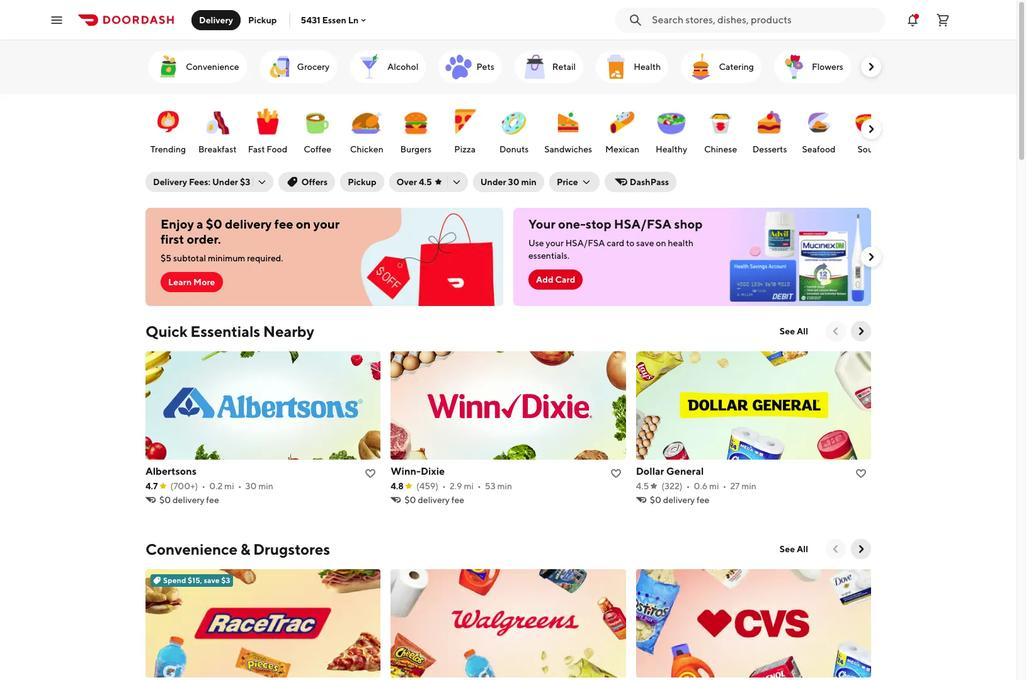 Task type: locate. For each thing, give the bounding box(es) containing it.
1 $​0 from the left
[[159, 495, 171, 505]]

on left health
[[656, 238, 666, 248]]

1 vertical spatial all
[[797, 544, 808, 554]]

&
[[241, 541, 250, 558]]

over 4.5
[[397, 177, 432, 187]]

$​0 delivery fee down (459)
[[405, 495, 464, 505]]

fee for winn-dixie
[[452, 495, 464, 505]]

delivery inside button
[[199, 15, 233, 25]]

1 vertical spatial hsa/fsa
[[566, 238, 605, 248]]

0 vertical spatial hsa/fsa
[[614, 217, 672, 231]]

healthy
[[656, 144, 688, 154]]

offers
[[301, 177, 328, 187]]

previous button of carousel image
[[830, 325, 842, 338], [830, 543, 842, 556]]

0 vertical spatial all
[[797, 326, 808, 336]]

$3 down fast
[[240, 177, 250, 187]]

pets
[[477, 62, 495, 72]]

min right "27"
[[742, 481, 757, 491]]

$5
[[161, 253, 171, 263]]

hsa/fsa up to
[[614, 217, 672, 231]]

0.2
[[209, 481, 223, 491]]

delivery for winn-dixie
[[418, 495, 450, 505]]

see for nearby
[[780, 326, 795, 336]]

0 horizontal spatial under
[[212, 177, 238, 187]]

0 horizontal spatial your
[[314, 217, 340, 231]]

0 vertical spatial see all
[[780, 326, 808, 336]]

fast food
[[248, 144, 287, 154]]

notification bell image
[[905, 12, 921, 27]]

2 horizontal spatial $​0
[[650, 495, 662, 505]]

essentials.
[[529, 251, 570, 261]]

30
[[508, 177, 520, 187], [245, 481, 257, 491]]

5431 essen ln
[[301, 15, 359, 25]]

0 vertical spatial pickup
[[248, 15, 277, 25]]

sandwiches
[[545, 144, 592, 154]]

delivery
[[225, 217, 272, 231], [173, 495, 204, 505], [418, 495, 450, 505], [663, 495, 695, 505]]

your inside enjoy a $0 delivery fee on your first order.
[[314, 217, 340, 231]]

• left 2.9
[[442, 481, 446, 491]]

beauty image
[[869, 52, 899, 82]]

see
[[780, 326, 795, 336], [780, 544, 795, 554]]

2 mi from the left
[[464, 481, 474, 491]]

pickup button left the 5431
[[241, 10, 284, 30]]

0 horizontal spatial $3
[[221, 576, 230, 585]]

$​0 down winn-
[[405, 495, 416, 505]]

0.6
[[694, 481, 708, 491]]

mi right 2.9
[[464, 481, 474, 491]]

fee inside enjoy a $0 delivery fee on your first order.
[[274, 217, 293, 231]]

on inside use your hsa/fsa card to save on health essentials.
[[656, 238, 666, 248]]

3 $​0 from the left
[[650, 495, 662, 505]]

1 horizontal spatial your
[[546, 238, 564, 248]]

catering link
[[681, 50, 762, 83]]

1 vertical spatial pickup button
[[340, 172, 384, 192]]

card
[[607, 238, 625, 248]]

• 0.2 mi • 30 min
[[202, 481, 273, 491]]

mi for winn-dixie
[[464, 481, 474, 491]]

delivery down (700+)
[[173, 495, 204, 505]]

0 vertical spatial on
[[296, 217, 311, 231]]

minimum
[[208, 253, 245, 263]]

min right 0.2
[[259, 481, 273, 491]]

• left 0.6 at the bottom right of page
[[687, 481, 690, 491]]

min
[[521, 177, 537, 187], [259, 481, 273, 491], [497, 481, 512, 491], [742, 481, 757, 491]]

under right fees:
[[212, 177, 238, 187]]

quick
[[146, 323, 188, 340]]

1 horizontal spatial hsa/fsa
[[614, 217, 672, 231]]

$​0 down dollar
[[650, 495, 662, 505]]

next button of carousel image
[[865, 123, 878, 135], [855, 543, 868, 556]]

convenience & drugstores
[[146, 541, 330, 558]]

• left "27"
[[723, 481, 727, 491]]

min for winn-dixie
[[497, 481, 512, 491]]

0 vertical spatial delivery
[[199, 15, 233, 25]]

delivery down (322)
[[663, 495, 695, 505]]

2 previous button of carousel image from the top
[[830, 543, 842, 556]]

1 vertical spatial convenience
[[146, 541, 238, 558]]

fee for albertsons
[[206, 495, 219, 505]]

convenience right the convenience icon
[[186, 62, 239, 72]]

see for drugstores
[[780, 544, 795, 554]]

$0
[[206, 217, 222, 231]]

fee down 0.2
[[206, 495, 219, 505]]

1 vertical spatial 4.5
[[636, 481, 649, 491]]

flowers link
[[774, 50, 851, 83]]

0 horizontal spatial 30
[[245, 481, 257, 491]]

pickup button down 'chicken'
[[340, 172, 384, 192]]

4.5
[[419, 177, 432, 187], [636, 481, 649, 491]]

retail image
[[520, 52, 550, 82]]

$​0 delivery fee down (700+)
[[159, 495, 219, 505]]

delivery for delivery
[[199, 15, 233, 25]]

1 vertical spatial see
[[780, 544, 795, 554]]

2 $​0 delivery fee from the left
[[405, 495, 464, 505]]

2 under from the left
[[481, 177, 506, 187]]

offers button
[[279, 172, 335, 192]]

health
[[634, 62, 661, 72]]

previous button of carousel image for quick essentials nearby
[[830, 325, 842, 338]]

1 see from the top
[[780, 326, 795, 336]]

see all link
[[772, 321, 816, 342], [772, 539, 816, 560]]

1 horizontal spatial delivery
[[199, 15, 233, 25]]

0 horizontal spatial on
[[296, 217, 311, 231]]

0 vertical spatial save
[[636, 238, 654, 248]]

save right to
[[636, 238, 654, 248]]

0 horizontal spatial pickup button
[[241, 10, 284, 30]]

1 mi from the left
[[224, 481, 234, 491]]

0 horizontal spatial $​0 delivery fee
[[159, 495, 219, 505]]

delivery inside enjoy a $0 delivery fee on your first order.
[[225, 217, 272, 231]]

on
[[296, 217, 311, 231], [656, 238, 666, 248]]

30 down donuts
[[508, 177, 520, 187]]

your inside use your hsa/fsa card to save on health essentials.
[[546, 238, 564, 248]]

next button of carousel image
[[865, 60, 878, 73], [865, 251, 878, 263], [855, 325, 868, 338]]

essen
[[322, 15, 346, 25]]

min down donuts
[[521, 177, 537, 187]]

$5 subtotal minimum required.
[[161, 253, 283, 263]]

delivery up convenience link
[[199, 15, 233, 25]]

0 vertical spatial previous button of carousel image
[[830, 325, 842, 338]]

under down donuts
[[481, 177, 506, 187]]

fee down 2.9
[[452, 495, 464, 505]]

3 $​0 delivery fee from the left
[[650, 495, 710, 505]]

0 horizontal spatial hsa/fsa
[[566, 238, 605, 248]]

previous button of carousel image for convenience & drugstores
[[830, 543, 842, 556]]

hsa/fsa
[[614, 217, 672, 231], [566, 238, 605, 248]]

1 horizontal spatial 30
[[508, 177, 520, 187]]

1 horizontal spatial $​0
[[405, 495, 416, 505]]

dollar
[[636, 466, 664, 478]]

mi for albertsons
[[224, 481, 234, 491]]

min inside button
[[521, 177, 537, 187]]

1 vertical spatial see all link
[[772, 539, 816, 560]]

add
[[536, 275, 554, 285]]

save right $15,
[[204, 576, 220, 585]]

fee up required.
[[274, 217, 293, 231]]

delivery
[[199, 15, 233, 25], [153, 177, 187, 187]]

$3 right $15,
[[221, 576, 230, 585]]

use
[[529, 238, 544, 248]]

1 see all link from the top
[[772, 321, 816, 342]]

1 horizontal spatial 4.5
[[636, 481, 649, 491]]

order.
[[187, 232, 221, 246]]

6 • from the left
[[723, 481, 727, 491]]

$​0 delivery fee for dollar general
[[650, 495, 710, 505]]

1 horizontal spatial save
[[636, 238, 654, 248]]

$​0 down (700+)
[[159, 495, 171, 505]]

mi right 0.2
[[224, 481, 234, 491]]

• 2.9 mi • 53 min
[[442, 481, 512, 491]]

• right 0.2
[[238, 481, 242, 491]]

price button
[[549, 172, 600, 192]]

coffee
[[304, 144, 332, 154]]

flowers image
[[779, 52, 810, 82]]

convenience & drugstores link
[[146, 539, 330, 560]]

retail
[[552, 62, 576, 72]]

$​0 delivery fee
[[159, 495, 219, 505], [405, 495, 464, 505], [650, 495, 710, 505]]

4 • from the left
[[478, 481, 481, 491]]

convenience image
[[153, 52, 183, 82]]

0 vertical spatial 4.5
[[419, 177, 432, 187]]

0 vertical spatial pickup button
[[241, 10, 284, 30]]

1 horizontal spatial pickup
[[348, 177, 377, 187]]

on down offers button
[[296, 217, 311, 231]]

1 vertical spatial pickup
[[348, 177, 377, 187]]

trending
[[150, 144, 186, 154]]

see all link for quick essentials nearby
[[772, 321, 816, 342]]

$3 for delivery fees: under $3
[[240, 177, 250, 187]]

all for quick essentials nearby
[[797, 326, 808, 336]]

min right 53
[[497, 481, 512, 491]]

2 all from the top
[[797, 544, 808, 554]]

$​0 delivery fee down (322)
[[650, 495, 710, 505]]

enjoy a $0 delivery fee on your first order.
[[161, 217, 340, 246]]

hsa/fsa down one- at top
[[566, 238, 605, 248]]

1 horizontal spatial on
[[656, 238, 666, 248]]

add card button
[[529, 270, 583, 290]]

required.
[[247, 253, 283, 263]]

3 • from the left
[[442, 481, 446, 491]]

1 vertical spatial $3
[[221, 576, 230, 585]]

2 see all from the top
[[780, 544, 808, 554]]

pickup right "delivery" button
[[248, 15, 277, 25]]

1 vertical spatial on
[[656, 238, 666, 248]]

4.5 down dollar
[[636, 481, 649, 491]]

(322)
[[662, 481, 683, 491]]

0 vertical spatial convenience
[[186, 62, 239, 72]]

delivery left fees:
[[153, 177, 187, 187]]

0 vertical spatial your
[[314, 217, 340, 231]]

1 previous button of carousel image from the top
[[830, 325, 842, 338]]

dashpass
[[630, 177, 669, 187]]

all
[[797, 326, 808, 336], [797, 544, 808, 554]]

1 all from the top
[[797, 326, 808, 336]]

pizza
[[455, 144, 476, 154]]

1 horizontal spatial $​0 delivery fee
[[405, 495, 464, 505]]

4.5 right over
[[419, 177, 432, 187]]

2 horizontal spatial mi
[[709, 481, 719, 491]]

• left 53
[[478, 481, 481, 491]]

delivery down (459)
[[418, 495, 450, 505]]

1 horizontal spatial $3
[[240, 177, 250, 187]]

1 horizontal spatial mi
[[464, 481, 474, 491]]

$​0
[[159, 495, 171, 505], [405, 495, 416, 505], [650, 495, 662, 505]]

over 4.5 button
[[389, 172, 468, 192]]

0 horizontal spatial delivery
[[153, 177, 187, 187]]

30 right 0.2
[[245, 481, 257, 491]]

2 $​0 from the left
[[405, 495, 416, 505]]

convenience up $15,
[[146, 541, 238, 558]]

Store search: begin typing to search for stores available on DoorDash text field
[[652, 13, 878, 27]]

0 horizontal spatial mi
[[224, 481, 234, 491]]

2 see from the top
[[780, 544, 795, 554]]

catering image
[[686, 52, 717, 82]]

your up essentials.
[[546, 238, 564, 248]]

1 vertical spatial see all
[[780, 544, 808, 554]]

•
[[202, 481, 206, 491], [238, 481, 242, 491], [442, 481, 446, 491], [478, 481, 481, 491], [687, 481, 690, 491], [723, 481, 727, 491]]

0 vertical spatial next button of carousel image
[[865, 123, 878, 135]]

1 vertical spatial next button of carousel image
[[855, 543, 868, 556]]

0 vertical spatial see all link
[[772, 321, 816, 342]]

2 horizontal spatial $​0 delivery fee
[[650, 495, 710, 505]]

0 horizontal spatial pickup
[[248, 15, 277, 25]]

1 vertical spatial delivery
[[153, 177, 187, 187]]

2 see all link from the top
[[772, 539, 816, 560]]

mi right 0.6 at the bottom right of page
[[709, 481, 719, 491]]

fee down 0.6 at the bottom right of page
[[697, 495, 710, 505]]

burgers
[[400, 144, 432, 154]]

open menu image
[[49, 12, 64, 27]]

mi
[[224, 481, 234, 491], [464, 481, 474, 491], [709, 481, 719, 491]]

$​0 for winn-dixie
[[405, 495, 416, 505]]

0 horizontal spatial 4.5
[[419, 177, 432, 187]]

pickup down 'chicken'
[[348, 177, 377, 187]]

your down offers
[[314, 217, 340, 231]]

3 mi from the left
[[709, 481, 719, 491]]

see all link for convenience & drugstores
[[772, 539, 816, 560]]

1 vertical spatial your
[[546, 238, 564, 248]]

drugstores
[[253, 541, 330, 558]]

• left 0.2
[[202, 481, 206, 491]]

0 vertical spatial $3
[[240, 177, 250, 187]]

delivery right the $0
[[225, 217, 272, 231]]

1 vertical spatial previous button of carousel image
[[830, 543, 842, 556]]

1 $​0 delivery fee from the left
[[159, 495, 219, 505]]

save inside use your hsa/fsa card to save on health essentials.
[[636, 238, 654, 248]]

1 see all from the top
[[780, 326, 808, 336]]

$​0 for dollar general
[[650, 495, 662, 505]]

nearby
[[263, 323, 314, 340]]

0 vertical spatial see
[[780, 326, 795, 336]]

winn-dixie
[[391, 466, 445, 478]]

0 vertical spatial 30
[[508, 177, 520, 187]]

1 • from the left
[[202, 481, 206, 491]]

1 vertical spatial save
[[204, 576, 220, 585]]

your one-stop hsa/fsa shop
[[529, 217, 703, 231]]

1 horizontal spatial under
[[481, 177, 506, 187]]

0 horizontal spatial $​0
[[159, 495, 171, 505]]

see all
[[780, 326, 808, 336], [780, 544, 808, 554]]



Task type: vqa. For each thing, say whether or not it's contained in the screenshot.


Task type: describe. For each thing, give the bounding box(es) containing it.
enjoy
[[161, 217, 194, 231]]

4.7
[[146, 481, 158, 491]]

mexican
[[606, 144, 640, 154]]

stop
[[586, 217, 612, 231]]

breakfast
[[198, 144, 237, 154]]

general
[[667, 466, 704, 478]]

hsa/fsa inside use your hsa/fsa card to save on health essentials.
[[566, 238, 605, 248]]

1 horizontal spatial pickup button
[[340, 172, 384, 192]]

(700+)
[[170, 481, 198, 491]]

mi for dollar general
[[709, 481, 719, 491]]

(459)
[[416, 481, 439, 491]]

more
[[194, 277, 215, 287]]

under 30 min
[[481, 177, 537, 187]]

dixie
[[421, 466, 445, 478]]

1 vertical spatial next button of carousel image
[[865, 251, 878, 263]]

health link
[[596, 50, 669, 83]]

quick essentials nearby link
[[146, 321, 314, 342]]

4.8
[[391, 481, 404, 491]]

soup
[[858, 144, 879, 154]]

53
[[485, 481, 496, 491]]

chicken
[[350, 144, 384, 154]]

alcohol link
[[350, 50, 426, 83]]

under 30 min button
[[473, 172, 544, 192]]

trending link
[[147, 100, 190, 158]]

$​0 for albertsons
[[159, 495, 171, 505]]

one-
[[558, 217, 586, 231]]

30 inside button
[[508, 177, 520, 187]]

a
[[197, 217, 203, 231]]

pets link
[[439, 50, 502, 83]]

delivery button
[[192, 10, 241, 30]]

price
[[557, 177, 578, 187]]

pets image
[[444, 52, 474, 82]]

under inside button
[[481, 177, 506, 187]]

first
[[161, 232, 184, 246]]

health
[[668, 238, 694, 248]]

flowers
[[812, 62, 844, 72]]

health image
[[601, 52, 632, 82]]

• 0.6 mi • 27 min
[[687, 481, 757, 491]]

2.9
[[450, 481, 462, 491]]

essentials
[[190, 323, 260, 340]]

desserts
[[753, 144, 787, 154]]

retail link
[[515, 50, 584, 83]]

food
[[267, 144, 287, 154]]

delivery fees: under $3
[[153, 177, 250, 187]]

see all for convenience & drugstores
[[780, 544, 808, 554]]

5 • from the left
[[687, 481, 690, 491]]

donuts
[[500, 144, 529, 154]]

delivery for albertsons
[[173, 495, 204, 505]]

convenience link
[[148, 50, 247, 83]]

all for convenience & drugstores
[[797, 544, 808, 554]]

albertsons
[[146, 466, 197, 478]]

pickup for the pickup "button" to the right
[[348, 177, 377, 187]]

fee for dollar general
[[697, 495, 710, 505]]

grocery
[[297, 62, 330, 72]]

convenience for convenience
[[186, 62, 239, 72]]

0 vertical spatial next button of carousel image
[[865, 60, 878, 73]]

seafood
[[803, 144, 836, 154]]

over
[[397, 177, 417, 187]]

fast
[[248, 144, 265, 154]]

grocery image
[[264, 52, 295, 82]]

27
[[731, 481, 740, 491]]

spend
[[163, 576, 186, 585]]

min for albertsons
[[259, 481, 273, 491]]

$15,
[[188, 576, 202, 585]]

0 items, open order cart image
[[936, 12, 951, 27]]

dollar general
[[636, 466, 704, 478]]

5431 essen ln button
[[301, 15, 369, 25]]

$​0 delivery fee for albertsons
[[159, 495, 219, 505]]

on inside enjoy a $0 delivery fee on your first order.
[[296, 217, 311, 231]]

see all for quick essentials nearby
[[780, 326, 808, 336]]

$3 for spend $15, save $3
[[221, 576, 230, 585]]

chinese
[[704, 144, 737, 154]]

$​0 delivery fee for winn-dixie
[[405, 495, 464, 505]]

min for dollar general
[[742, 481, 757, 491]]

card
[[555, 275, 576, 285]]

to
[[626, 238, 635, 248]]

5431
[[301, 15, 320, 25]]

1 vertical spatial 30
[[245, 481, 257, 491]]

convenience for convenience & drugstores
[[146, 541, 238, 558]]

add card
[[536, 275, 576, 285]]

learn more button
[[161, 272, 223, 292]]

ln
[[348, 15, 359, 25]]

delivery for dollar general
[[663, 495, 695, 505]]

0 horizontal spatial save
[[204, 576, 220, 585]]

2 • from the left
[[238, 481, 242, 491]]

pickup for the left the pickup "button"
[[248, 15, 277, 25]]

alcohol
[[388, 62, 419, 72]]

shop
[[674, 217, 703, 231]]

learn
[[168, 277, 192, 287]]

1 under from the left
[[212, 177, 238, 187]]

your
[[529, 217, 556, 231]]

spend $15, save $3
[[163, 576, 230, 585]]

alcohol image
[[355, 52, 385, 82]]

learn more
[[168, 277, 215, 287]]

fees:
[[189, 177, 211, 187]]

grocery link
[[259, 50, 337, 83]]

2 vertical spatial next button of carousel image
[[855, 325, 868, 338]]

quick essentials nearby
[[146, 323, 314, 340]]

catering
[[719, 62, 754, 72]]

4.5 inside button
[[419, 177, 432, 187]]

delivery for delivery fees: under $3
[[153, 177, 187, 187]]



